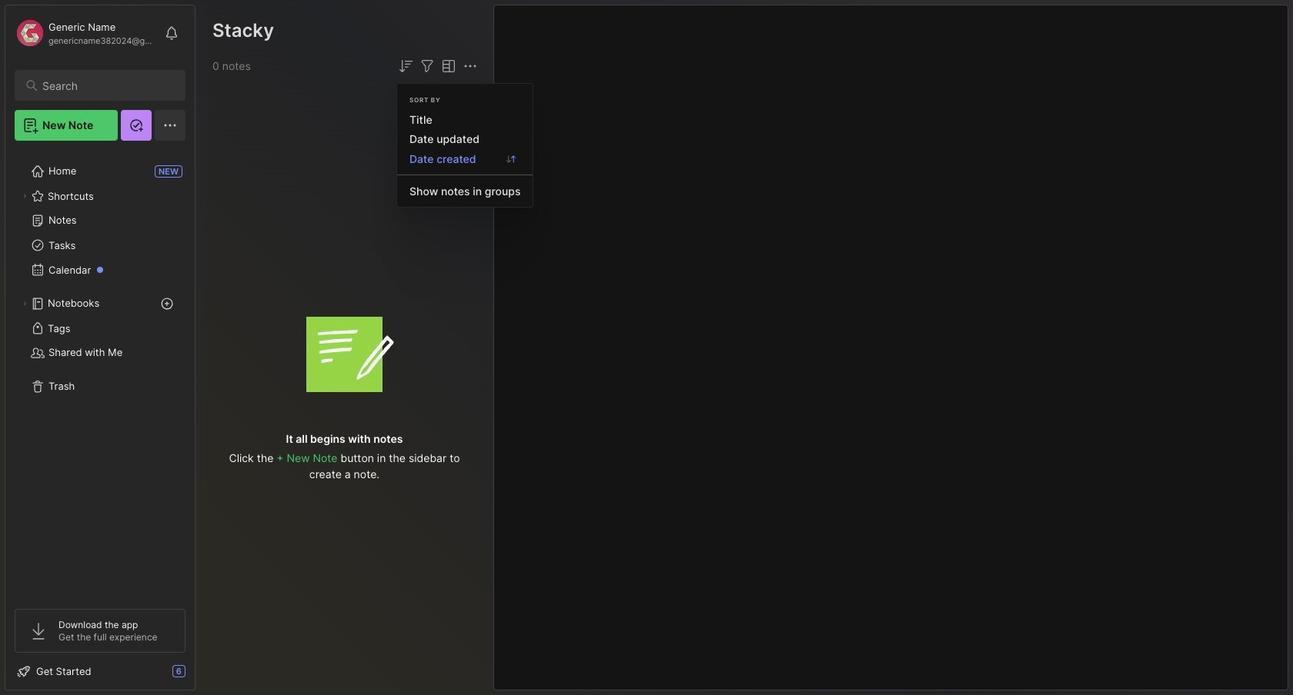 Task type: vqa. For each thing, say whether or not it's contained in the screenshot.
1st the 2 from the top of the row group containing Untitled
no



Task type: describe. For each thing, give the bounding box(es) containing it.
main element
[[0, 0, 200, 696]]

more actions image
[[461, 57, 480, 75]]

Sort options field
[[396, 57, 415, 75]]

Account field
[[15, 18, 157, 49]]

Help and Learning task checklist field
[[5, 660, 195, 684]]

Search text field
[[42, 79, 172, 93]]

More actions field
[[461, 57, 480, 75]]

View options field
[[437, 57, 458, 75]]

Add filters field
[[418, 57, 437, 75]]

tree inside main element
[[5, 150, 195, 596]]

add filters image
[[418, 57, 437, 75]]



Task type: locate. For each thing, give the bounding box(es) containing it.
note window - loading element
[[493, 5, 1289, 691]]

click to collapse image
[[194, 667, 206, 686]]

dropdown list menu
[[397, 110, 533, 201]]

tree
[[5, 150, 195, 596]]

None search field
[[42, 76, 172, 95]]

none search field inside main element
[[42, 76, 172, 95]]

expand notebooks image
[[20, 299, 29, 309]]



